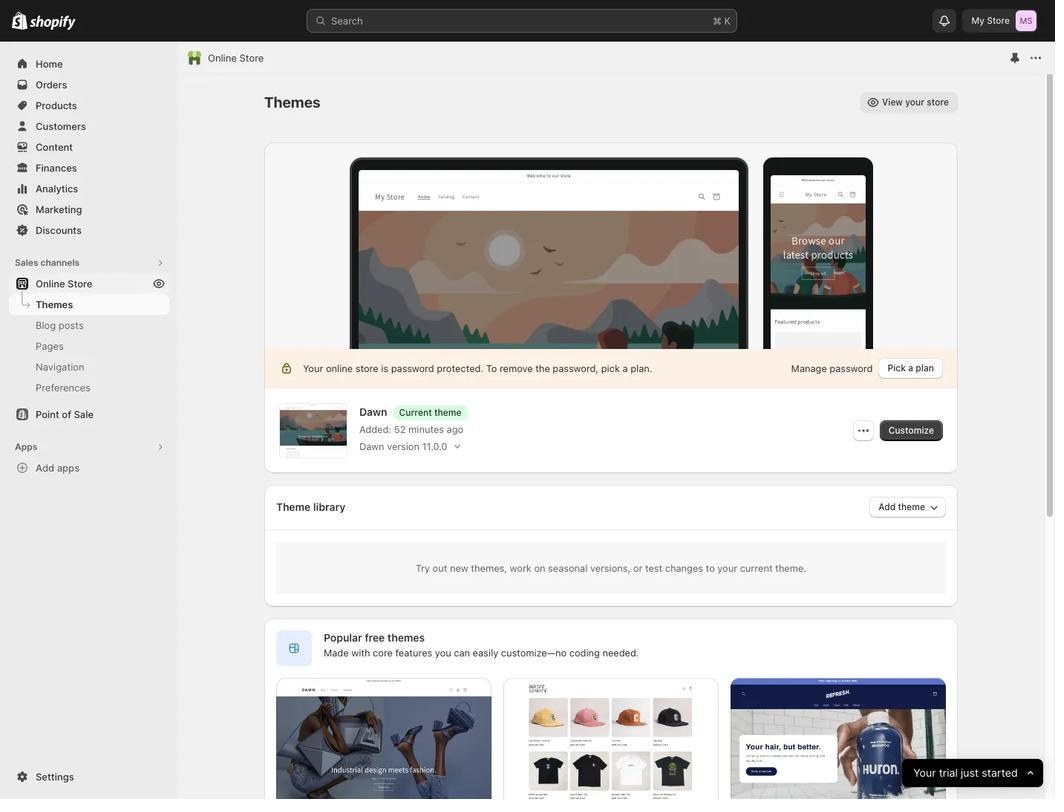 Task type: locate. For each thing, give the bounding box(es) containing it.
sale
[[74, 408, 94, 420]]

1 horizontal spatial store
[[240, 52, 264, 64]]

add apps button
[[9, 458, 169, 478]]

0 vertical spatial store
[[987, 15, 1010, 26]]

pages link
[[9, 336, 169, 357]]

1 horizontal spatial online store
[[208, 52, 264, 64]]

analytics link
[[9, 178, 169, 199]]

shopify image
[[12, 12, 28, 30], [30, 15, 76, 30]]

blog
[[36, 319, 56, 331]]

marketing
[[36, 204, 82, 215]]

your
[[914, 766, 936, 780]]

online store down channels
[[36, 278, 92, 290]]

store
[[987, 15, 1010, 26], [240, 52, 264, 64], [68, 278, 92, 290]]

online store right online store image
[[208, 52, 264, 64]]

point of sale
[[36, 408, 94, 420]]

0 vertical spatial online store link
[[208, 51, 264, 65]]

navigation link
[[9, 357, 169, 377]]

my
[[972, 15, 985, 26]]

online up themes at top left
[[36, 278, 65, 290]]

0 horizontal spatial online store
[[36, 278, 92, 290]]

0 horizontal spatial store
[[68, 278, 92, 290]]

your trial just started
[[914, 766, 1018, 780]]

0 horizontal spatial online
[[36, 278, 65, 290]]

point
[[36, 408, 59, 420]]

1 horizontal spatial online store link
[[208, 51, 264, 65]]

my store
[[972, 15, 1010, 26]]

add apps
[[36, 462, 80, 474]]

1 horizontal spatial online
[[208, 52, 237, 64]]

add
[[36, 462, 54, 474]]

sales channels button
[[9, 253, 169, 273]]

store right my
[[987, 15, 1010, 26]]

customers
[[36, 120, 86, 132]]

online store link
[[208, 51, 264, 65], [9, 273, 169, 294]]

store down sales channels button
[[68, 278, 92, 290]]

orders link
[[9, 74, 169, 95]]

content link
[[9, 137, 169, 157]]

channels
[[40, 257, 80, 268]]

store right online store image
[[240, 52, 264, 64]]

2 horizontal spatial store
[[987, 15, 1010, 26]]

0 vertical spatial online store
[[208, 52, 264, 64]]

online store
[[208, 52, 264, 64], [36, 278, 92, 290]]

discounts
[[36, 224, 82, 236]]

preferences
[[36, 382, 90, 394]]

trial
[[939, 766, 958, 780]]

search
[[331, 15, 363, 27]]

online right online store image
[[208, 52, 237, 64]]

1 vertical spatial online store
[[36, 278, 92, 290]]

k
[[725, 15, 731, 27]]

1 vertical spatial online
[[36, 278, 65, 290]]

online
[[208, 52, 237, 64], [36, 278, 65, 290]]

customers link
[[9, 116, 169, 137]]

online store link down channels
[[9, 273, 169, 294]]

1 horizontal spatial shopify image
[[30, 15, 76, 30]]

0 horizontal spatial online store link
[[9, 273, 169, 294]]

online store link right online store image
[[208, 51, 264, 65]]



Task type: describe. For each thing, give the bounding box(es) containing it.
marketing link
[[9, 199, 169, 220]]

0 horizontal spatial shopify image
[[12, 12, 28, 30]]

themes
[[36, 299, 73, 310]]

online store image
[[187, 51, 202, 65]]

pages
[[36, 340, 64, 352]]

content
[[36, 141, 73, 153]]

my store image
[[1016, 10, 1037, 31]]

products link
[[9, 95, 169, 116]]

started
[[982, 766, 1018, 780]]

finances link
[[9, 157, 169, 178]]

⌘ k
[[713, 15, 731, 27]]

of
[[62, 408, 71, 420]]

finances
[[36, 162, 77, 174]]

blog posts
[[36, 319, 84, 331]]

blog posts link
[[9, 315, 169, 336]]

apps
[[57, 462, 80, 474]]

preferences link
[[9, 377, 169, 398]]

navigation
[[36, 361, 84, 373]]

discounts link
[[9, 220, 169, 241]]

settings link
[[9, 766, 169, 787]]

orders
[[36, 79, 67, 91]]

point of sale link
[[9, 404, 169, 425]]

analytics
[[36, 183, 78, 195]]

1 vertical spatial store
[[240, 52, 264, 64]]

products
[[36, 100, 77, 111]]

apps button
[[9, 437, 169, 458]]

1 vertical spatial online store link
[[9, 273, 169, 294]]

themes link
[[9, 294, 169, 315]]

posts
[[59, 319, 84, 331]]

2 vertical spatial store
[[68, 278, 92, 290]]

sales channels
[[15, 257, 80, 268]]

home
[[36, 58, 63, 70]]

home link
[[9, 53, 169, 74]]

your trial just started button
[[902, 759, 1044, 787]]

sales
[[15, 257, 38, 268]]

point of sale button
[[0, 404, 178, 425]]

0 vertical spatial online
[[208, 52, 237, 64]]

apps
[[15, 441, 37, 452]]

⌘
[[713, 15, 722, 27]]

just
[[961, 766, 979, 780]]

settings
[[36, 771, 74, 783]]



Task type: vqa. For each thing, say whether or not it's contained in the screenshot.
the My Store
yes



